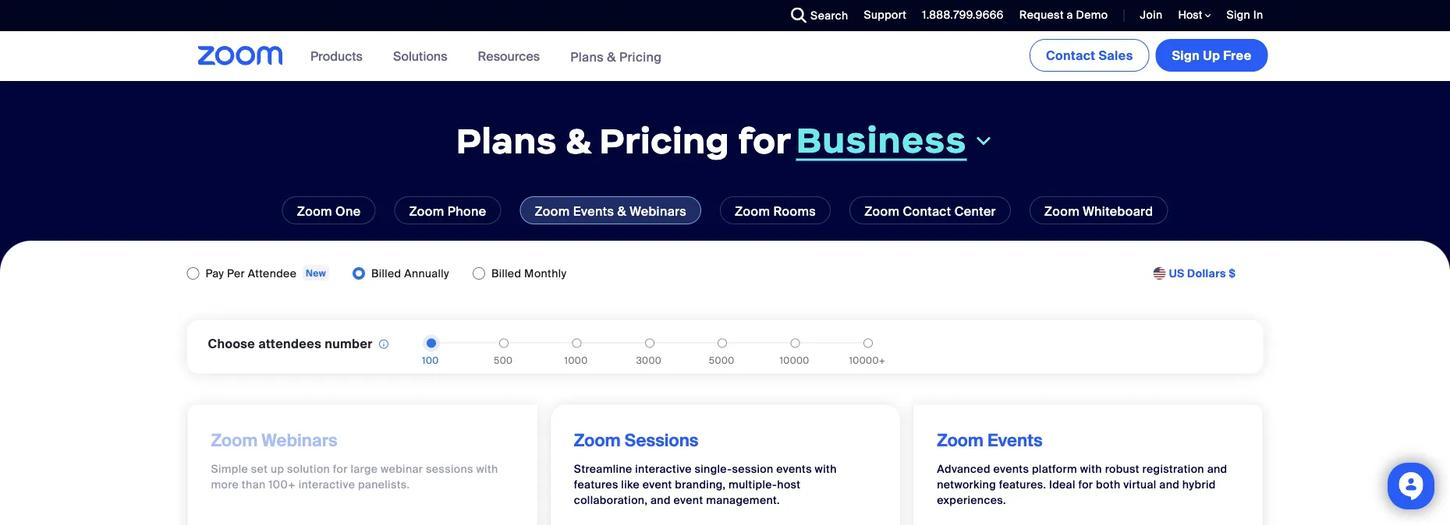 Task type: locate. For each thing, give the bounding box(es) containing it.
zoom for zoom one
[[297, 203, 332, 220]]

billed
[[371, 266, 401, 281], [492, 266, 522, 281]]

zoom up monthly
[[535, 203, 570, 220]]

solutions button
[[393, 31, 455, 81]]

events inside advanced events platform with robust registration and networking features. ideal for both virtual and hybrid experiences.
[[994, 463, 1029, 477]]

1 horizontal spatial events
[[994, 463, 1029, 477]]

1 vertical spatial sign
[[1172, 47, 1200, 64]]

1 horizontal spatial sign
[[1227, 8, 1251, 22]]

request a demo link
[[1008, 0, 1112, 31], [1020, 8, 1108, 22]]

zoom for zoom webinars
[[211, 430, 258, 453]]

interactive
[[635, 463, 692, 477], [299, 478, 355, 493]]

0 vertical spatial and
[[1208, 463, 1228, 477]]

main content
[[0, 31, 1451, 526]]

business button
[[796, 118, 995, 162]]

streamline
[[574, 463, 632, 477]]

zoom for zoom rooms
[[735, 203, 770, 220]]

1 horizontal spatial interactive
[[635, 463, 692, 477]]

multiple-
[[729, 478, 777, 493]]

0 horizontal spatial with
[[476, 463, 498, 477]]

plans for plans & pricing for
[[456, 119, 557, 163]]

zoom for zoom contact center
[[865, 203, 900, 220]]

1 vertical spatial &
[[566, 119, 591, 163]]

join link left host
[[1129, 0, 1167, 31]]

0 horizontal spatial events
[[573, 203, 614, 220]]

0 horizontal spatial &
[[566, 119, 591, 163]]

banner
[[179, 31, 1272, 82]]

0 horizontal spatial plans
[[456, 119, 557, 163]]

with right session
[[815, 463, 837, 477]]

for left large
[[333, 463, 348, 477]]

registration
[[1143, 463, 1205, 477]]

3 with from the left
[[1081, 463, 1103, 477]]

0 vertical spatial sign
[[1227, 8, 1251, 22]]

0 vertical spatial events
[[573, 203, 614, 220]]

100 attendees radio
[[427, 339, 436, 348]]

zoom
[[297, 203, 332, 220], [409, 203, 444, 220], [535, 203, 570, 220], [735, 203, 770, 220], [865, 203, 900, 220], [1045, 203, 1080, 220], [211, 430, 258, 453], [574, 430, 621, 453], [937, 430, 984, 453]]

0 horizontal spatial for
[[333, 463, 348, 477]]

1 horizontal spatial and
[[1160, 478, 1180, 493]]

10000+ attendees radio
[[864, 339, 873, 348]]

0 horizontal spatial interactive
[[299, 478, 355, 493]]

1 vertical spatial plans
[[456, 119, 557, 163]]

1 vertical spatial event
[[674, 494, 703, 508]]

1000
[[565, 355, 588, 367]]

2 vertical spatial &
[[618, 203, 627, 220]]

3000 attendees radio
[[645, 339, 655, 348]]

1 vertical spatial for
[[333, 463, 348, 477]]

for left the both
[[1079, 478, 1094, 493]]

sign
[[1227, 8, 1251, 22], [1172, 47, 1200, 64]]

tabs of zoom services tab list
[[23, 197, 1427, 225]]

simple set up solution for large webinar sessions with more than 100+ interactive panelists.
[[211, 463, 498, 493]]

contact left center
[[903, 203, 952, 220]]

1 with from the left
[[476, 463, 498, 477]]

events up features.
[[994, 463, 1029, 477]]

products
[[311, 48, 363, 64]]

zoom sessions
[[574, 430, 699, 453]]

with inside simple set up solution for large webinar sessions with more than 100+ interactive panelists.
[[476, 463, 498, 477]]

events up features.
[[988, 430, 1043, 453]]

event down branding,
[[674, 494, 703, 508]]

1 horizontal spatial contact
[[1046, 47, 1096, 64]]

choose attendees number
[[208, 336, 376, 352]]

with
[[476, 463, 498, 477], [815, 463, 837, 477], [1081, 463, 1103, 477]]

dollars
[[1188, 267, 1226, 281]]

contact sales link
[[1030, 39, 1150, 72]]

plans & pricing link
[[571, 49, 662, 65], [571, 49, 662, 65]]

contact down a
[[1046, 47, 1096, 64]]

experiences.
[[937, 494, 1006, 508]]

zoom left phone
[[409, 203, 444, 220]]

billed left monthly
[[492, 266, 522, 281]]

zoom left one
[[297, 203, 332, 220]]

2 horizontal spatial and
[[1208, 463, 1228, 477]]

zoom contact center
[[865, 203, 996, 220]]

billed left the annually
[[371, 266, 401, 281]]

0 horizontal spatial and
[[651, 494, 671, 508]]

1 horizontal spatial event
[[674, 494, 703, 508]]

1 horizontal spatial with
[[815, 463, 837, 477]]

zoom for zoom phone
[[409, 203, 444, 220]]

for inside simple set up solution for large webinar sessions with more than 100+ interactive panelists.
[[333, 463, 348, 477]]

1 vertical spatial webinars
[[262, 430, 338, 453]]

events down plans & pricing for
[[573, 203, 614, 220]]

business
[[796, 118, 967, 162]]

zoom left whiteboard
[[1045, 203, 1080, 220]]

zoom events & webinars
[[535, 203, 687, 220]]

0 horizontal spatial contact
[[903, 203, 952, 220]]

sign up free
[[1172, 47, 1252, 64]]

search button
[[780, 0, 852, 31]]

us
[[1169, 267, 1185, 281]]

& inside tabs of zoom services tab list
[[618, 203, 627, 220]]

interactive down sessions at the bottom
[[635, 463, 692, 477]]

0 vertical spatial interactive
[[635, 463, 692, 477]]

monthly
[[524, 266, 567, 281]]

0 vertical spatial &
[[607, 49, 616, 65]]

zoom up advanced
[[937, 430, 984, 453]]

1.888.799.9666 button
[[911, 0, 1008, 31], [922, 8, 1004, 22]]

sign inside sign up free button
[[1172, 47, 1200, 64]]

0 horizontal spatial billed
[[371, 266, 401, 281]]

than
[[242, 478, 266, 493]]

option group
[[187, 261, 567, 287]]

zoom up simple
[[211, 430, 258, 453]]

2 horizontal spatial with
[[1081, 463, 1103, 477]]

zoom for zoom events & webinars
[[535, 203, 570, 220]]

&
[[607, 49, 616, 65], [566, 119, 591, 163], [618, 203, 627, 220]]

1 vertical spatial and
[[1160, 478, 1180, 493]]

0 horizontal spatial sign
[[1172, 47, 1200, 64]]

0 vertical spatial contact
[[1046, 47, 1096, 64]]

1 vertical spatial contact
[[903, 203, 952, 220]]

features.
[[999, 478, 1047, 493]]

0 horizontal spatial webinars
[[262, 430, 338, 453]]

choose attendees number option group
[[187, 320, 1264, 374]]

2 vertical spatial for
[[1079, 478, 1094, 493]]

2 horizontal spatial &
[[618, 203, 627, 220]]

1 horizontal spatial plans
[[571, 49, 604, 65]]

zoom rooms
[[735, 203, 816, 220]]

virtual
[[1124, 478, 1157, 493]]

events
[[573, 203, 614, 220], [988, 430, 1043, 453]]

features
[[574, 478, 619, 493]]

10000 attendees radio
[[791, 339, 800, 348]]

500 attendees radio
[[500, 339, 509, 348]]

3000
[[636, 355, 662, 367]]

1 horizontal spatial webinars
[[630, 203, 687, 220]]

product information navigation
[[299, 31, 674, 82]]

whiteboard
[[1083, 203, 1154, 220]]

interactive inside simple set up solution for large webinar sessions with more than 100+ interactive panelists.
[[299, 478, 355, 493]]

zoom for zoom whiteboard
[[1045, 203, 1080, 220]]

for up zoom rooms
[[738, 119, 792, 163]]

events
[[777, 463, 812, 477], [994, 463, 1029, 477]]

branding,
[[675, 478, 726, 493]]

1 billed from the left
[[371, 266, 401, 281]]

with right sessions
[[476, 463, 498, 477]]

attendee
[[248, 266, 297, 281]]

1 horizontal spatial billed
[[492, 266, 522, 281]]

banner containing contact sales
[[179, 31, 1272, 82]]

and for zoom events
[[1160, 478, 1180, 493]]

meetings navigation
[[1027, 31, 1272, 75]]

1 vertical spatial events
[[988, 430, 1043, 453]]

1 vertical spatial interactive
[[299, 478, 355, 493]]

2 billed from the left
[[492, 266, 522, 281]]

2 with from the left
[[815, 463, 837, 477]]

events for zoom events & webinars
[[573, 203, 614, 220]]

billed for billed annually
[[371, 266, 401, 281]]

webinars
[[630, 203, 687, 220], [262, 430, 338, 453]]

0 horizontal spatial event
[[643, 478, 672, 493]]

support link
[[852, 0, 911, 31], [864, 8, 907, 22]]

one
[[336, 203, 361, 220]]

zoom down the business
[[865, 203, 900, 220]]

with inside the streamline interactive single-session events with features like event branding, multiple-host collaboration, and event management.
[[815, 463, 837, 477]]

contact
[[1046, 47, 1096, 64], [903, 203, 952, 220]]

and down registration
[[1160, 478, 1180, 493]]

1 horizontal spatial for
[[738, 119, 792, 163]]

pricing
[[620, 49, 662, 65], [600, 119, 730, 163]]

plans inside product information navigation
[[571, 49, 604, 65]]

0 horizontal spatial events
[[777, 463, 812, 477]]

pricing inside product information navigation
[[620, 49, 662, 65]]

sign for sign in
[[1227, 8, 1251, 22]]

0 vertical spatial pricing
[[620, 49, 662, 65]]

sales
[[1099, 47, 1133, 64]]

1000 attendees radio
[[572, 339, 582, 348]]

choose attendees number application
[[208, 334, 423, 354]]

products button
[[311, 31, 370, 81]]

sign in link
[[1215, 0, 1272, 31], [1227, 8, 1264, 22]]

& for plans & pricing
[[607, 49, 616, 65]]

and up hybrid
[[1208, 463, 1228, 477]]

interactive down solution
[[299, 478, 355, 493]]

sign left up
[[1172, 47, 1200, 64]]

and
[[1208, 463, 1228, 477], [1160, 478, 1180, 493], [651, 494, 671, 508]]

panelists.
[[358, 478, 410, 493]]

and inside the streamline interactive single-session events with features like event branding, multiple-host collaboration, and event management.
[[651, 494, 671, 508]]

with inside advanced events platform with robust registration and networking features. ideal for both virtual and hybrid experiences.
[[1081, 463, 1103, 477]]

1 vertical spatial pricing
[[600, 119, 730, 163]]

events up host
[[777, 463, 812, 477]]

zoom for zoom events
[[937, 430, 984, 453]]

with up the both
[[1081, 463, 1103, 477]]

2 vertical spatial and
[[651, 494, 671, 508]]

events inside tabs of zoom services tab list
[[573, 203, 614, 220]]

sign left in in the top right of the page
[[1227, 8, 1251, 22]]

and right collaboration,
[[651, 494, 671, 508]]

large
[[351, 463, 378, 477]]

2 horizontal spatial for
[[1079, 478, 1094, 493]]

0 vertical spatial plans
[[571, 49, 604, 65]]

billed monthly
[[492, 266, 567, 281]]

100
[[422, 355, 439, 367]]

0 vertical spatial event
[[643, 478, 672, 493]]

2 events from the left
[[994, 463, 1029, 477]]

1 horizontal spatial &
[[607, 49, 616, 65]]

0 vertical spatial webinars
[[630, 203, 687, 220]]

events inside the streamline interactive single-session events with features like event branding, multiple-host collaboration, and event management.
[[777, 463, 812, 477]]

event right like
[[643, 478, 672, 493]]

& inside product information navigation
[[607, 49, 616, 65]]

session
[[732, 463, 774, 477]]

1 horizontal spatial events
[[988, 430, 1043, 453]]

join
[[1140, 8, 1163, 22]]

zoom up streamline
[[574, 430, 621, 453]]

host
[[777, 478, 801, 493]]

zoom left rooms
[[735, 203, 770, 220]]

5000
[[709, 355, 735, 367]]

1 events from the left
[[777, 463, 812, 477]]

sign up free button
[[1156, 39, 1268, 72]]

0 vertical spatial for
[[738, 119, 792, 163]]

for
[[738, 119, 792, 163], [333, 463, 348, 477], [1079, 478, 1094, 493]]



Task type: vqa. For each thing, say whether or not it's contained in the screenshot.
contact in the "link"
yes



Task type: describe. For each thing, give the bounding box(es) containing it.
10000
[[780, 355, 810, 367]]

pricing for plans & pricing
[[620, 49, 662, 65]]

up
[[1203, 47, 1221, 64]]

billed annually
[[371, 266, 449, 281]]

in
[[1254, 8, 1264, 22]]

zoom events
[[937, 430, 1043, 453]]

& for plans & pricing for
[[566, 119, 591, 163]]

solutions
[[393, 48, 448, 64]]

plans for plans & pricing
[[571, 49, 604, 65]]

robust
[[1105, 463, 1140, 477]]

main content containing business
[[0, 31, 1451, 526]]

annually
[[404, 266, 449, 281]]

zoom whiteboard
[[1045, 203, 1154, 220]]

zoom one
[[297, 203, 361, 220]]

zoom phone
[[409, 203, 486, 220]]

interactive inside the streamline interactive single-session events with features like event branding, multiple-host collaboration, and event management.
[[635, 463, 692, 477]]

host button
[[1179, 8, 1212, 23]]

ideal
[[1049, 478, 1076, 493]]

platform
[[1032, 463, 1078, 477]]

contact sales
[[1046, 47, 1133, 64]]

solution
[[287, 463, 330, 477]]

management.
[[706, 494, 780, 508]]

phone
[[448, 203, 486, 220]]

plans & pricing for
[[456, 119, 792, 163]]

streamline interactive single-session events with features like event branding, multiple-host collaboration, and event management.
[[574, 463, 837, 508]]

advanced events platform with robust registration and networking features. ideal for both virtual and hybrid experiences.
[[937, 463, 1228, 508]]

request a demo
[[1020, 8, 1108, 22]]

more
[[211, 478, 239, 493]]

per
[[227, 266, 245, 281]]

join link up meetings 'navigation'
[[1140, 8, 1163, 22]]

a
[[1067, 8, 1074, 22]]

webinar
[[381, 463, 423, 477]]

100+
[[269, 478, 296, 493]]

demo
[[1077, 8, 1108, 22]]

option group containing pay per attendee
[[187, 261, 567, 287]]

request
[[1020, 8, 1064, 22]]

learn more about choose attendees number image
[[379, 336, 389, 354]]

sign in
[[1227, 8, 1264, 22]]

500
[[494, 355, 513, 367]]

contact inside tabs of zoom services tab list
[[903, 203, 952, 220]]

events for zoom events
[[988, 430, 1043, 453]]

10000+
[[849, 355, 886, 367]]

networking
[[937, 478, 997, 493]]

plans & pricing
[[571, 49, 662, 65]]

resources
[[478, 48, 540, 64]]

like
[[621, 478, 640, 493]]

webinars inside tabs of zoom services tab list
[[630, 203, 687, 220]]

pay per attendee new
[[206, 266, 326, 281]]

number
[[325, 336, 373, 352]]

for inside advanced events platform with robust registration and networking features. ideal for both virtual and hybrid experiences.
[[1079, 478, 1094, 493]]

advanced
[[937, 463, 991, 477]]

down image
[[973, 131, 995, 150]]

hybrid
[[1183, 478, 1216, 493]]

zoom webinars
[[211, 430, 338, 453]]

collaboration,
[[574, 494, 648, 508]]

pay
[[206, 266, 224, 281]]

simple
[[211, 463, 248, 477]]

sessions
[[426, 463, 473, 477]]

zoom for zoom sessions
[[574, 430, 621, 453]]

set
[[251, 463, 268, 477]]

zoom logo image
[[198, 46, 283, 66]]

host
[[1179, 8, 1205, 22]]

search
[[811, 8, 849, 23]]

up
[[271, 463, 284, 477]]

billed for billed monthly
[[492, 266, 522, 281]]

new
[[306, 267, 326, 279]]

support
[[864, 8, 907, 22]]

and for zoom sessions
[[651, 494, 671, 508]]

center
[[955, 203, 996, 220]]

$
[[1229, 267, 1236, 281]]

us dollars $
[[1169, 267, 1236, 281]]

sign for sign up free
[[1172, 47, 1200, 64]]

us dollars $ button
[[1169, 266, 1236, 282]]

contact inside meetings 'navigation'
[[1046, 47, 1096, 64]]

sessions
[[625, 430, 699, 453]]

both
[[1096, 478, 1121, 493]]

rooms
[[774, 203, 816, 220]]

attendees
[[258, 336, 322, 352]]

5000 attendees radio
[[718, 339, 727, 348]]

single-
[[695, 463, 732, 477]]

resources button
[[478, 31, 547, 81]]

1.888.799.9666
[[922, 8, 1004, 22]]

free
[[1224, 47, 1252, 64]]

pricing for plans & pricing for
[[600, 119, 730, 163]]



